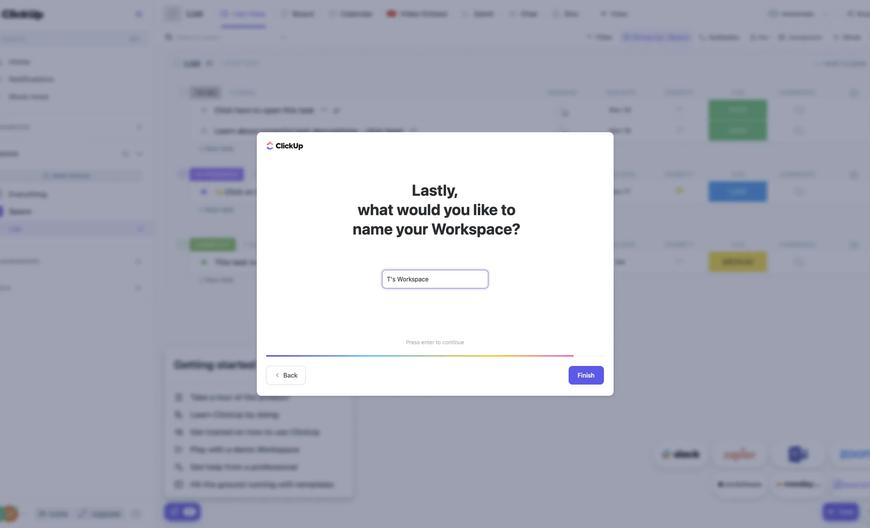 Task type: locate. For each thing, give the bounding box(es) containing it.
1 horizontal spatial to
[[501, 200, 516, 218]]

0 horizontal spatial to
[[436, 339, 441, 346]]

to right enter
[[436, 339, 441, 346]]

0 vertical spatial to
[[501, 200, 516, 218]]

to
[[501, 200, 516, 218], [436, 339, 441, 346]]

press enter to continue
[[406, 339, 464, 346]]

enter
[[422, 339, 435, 346]]

1 vertical spatial to
[[436, 339, 441, 346]]

continue
[[443, 339, 464, 346]]

to right the like
[[501, 200, 516, 218]]

lastly, what would you like to name your workspace?
[[350, 181, 521, 238]]

would
[[397, 200, 441, 218]]

Tyler Black's Workspace field
[[382, 270, 488, 289]]

press
[[406, 339, 420, 346]]

name
[[353, 220, 393, 238]]



Task type: vqa. For each thing, say whether or not it's contained in the screenshot.
'your'
yes



Task type: describe. For each thing, give the bounding box(es) containing it.
finish
[[578, 372, 595, 379]]

like
[[473, 200, 498, 218]]

lastly,
[[412, 181, 458, 199]]

you
[[444, 200, 470, 218]]

clickup logo image
[[266, 141, 303, 150]]

to inside lastly, what would you like to name your workspace?
[[501, 200, 516, 218]]

workspace?
[[432, 220, 521, 238]]

what
[[358, 200, 394, 218]]

back
[[284, 372, 298, 379]]

finish button
[[569, 366, 604, 385]]

back button
[[266, 366, 306, 385]]

your
[[396, 220, 428, 238]]



